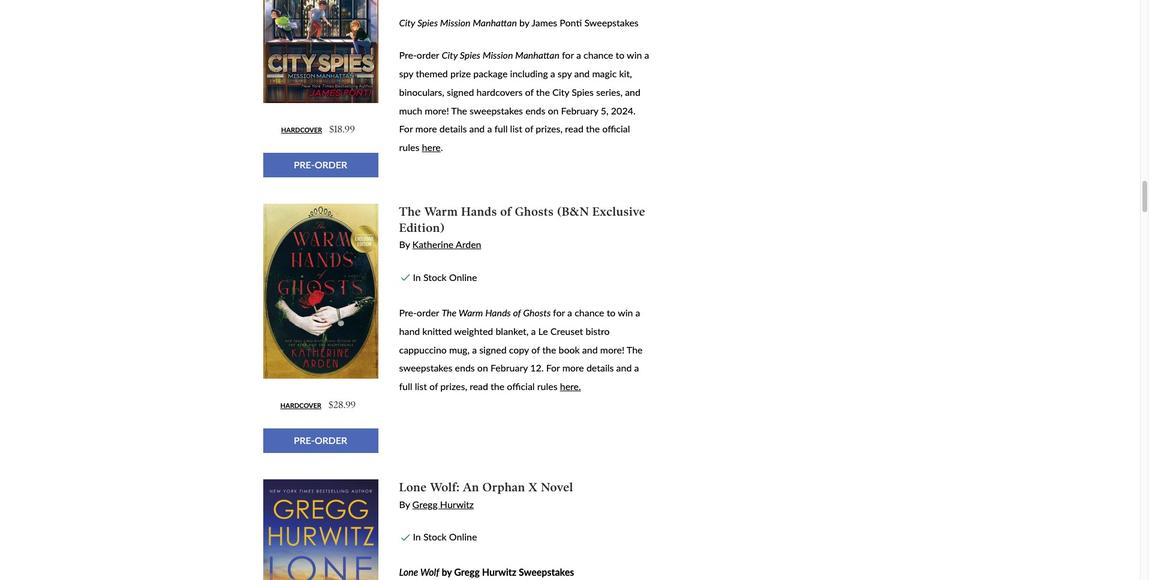 Task type: locate. For each thing, give the bounding box(es) containing it.
0 vertical spatial win
[[627, 49, 642, 61]]

stock down gregg hurwitz link
[[424, 532, 447, 543]]

rules
[[399, 142, 420, 153], [538, 381, 558, 393]]

more
[[416, 123, 437, 135], [563, 363, 584, 374]]

1 vertical spatial official
[[507, 381, 535, 393]]

pre-order button down $28.99
[[263, 429, 378, 454]]

0 vertical spatial for
[[562, 49, 574, 61]]

0 vertical spatial manhattan
[[473, 17, 517, 28]]

prizes, down mug,
[[441, 381, 468, 393]]

ghosts up 'le'
[[523, 307, 551, 319]]

hands up arden
[[462, 205, 497, 219]]

sweepstakes inside for a chance to win a spy themed prize package including a spy and magic kit, binoculars, signed hardcovers of the city spies series, and much more! the sweepstakes ends on february 5, 2024. for more details and a full list of prizes, read the official rules
[[470, 105, 523, 116]]

2 vertical spatial spies
[[572, 86, 594, 98]]

details down 'bistro'
[[587, 363, 614, 374]]

stock for gregg
[[424, 532, 447, 543]]

hurwitz
[[440, 499, 474, 510], [482, 567, 517, 579]]

0 vertical spatial mission
[[440, 17, 471, 28]]

read inside for a chance to win a spy themed prize package including a spy and magic kit, binoculars, signed hardcovers of the city spies series, and much more! the sweepstakes ends on february 5, 2024. for more details and a full list of prizes, read the official rules
[[565, 123, 584, 135]]

0 vertical spatial chance
[[584, 49, 614, 61]]

pre-order down $18.99 on the top of page
[[294, 159, 347, 171]]

1 vertical spatial hands
[[486, 307, 511, 319]]

0 vertical spatial order
[[417, 49, 439, 61]]

warm
[[425, 205, 458, 219], [459, 307, 483, 319]]

0 horizontal spatial for
[[399, 123, 413, 135]]

manhattan up the 'pre-order city spies mission manhattan'
[[473, 17, 517, 28]]

1 horizontal spatial ends
[[526, 105, 546, 116]]

pre-order down $28.99
[[294, 435, 347, 447]]

2 by from the top
[[399, 499, 410, 510]]

list down cappuccino
[[415, 381, 427, 393]]

0 vertical spatial sweepstakes
[[470, 105, 523, 116]]

ghosts
[[515, 205, 554, 219], [523, 307, 551, 319]]

pre- up the hand
[[399, 307, 417, 319]]

0 horizontal spatial hurwitz
[[440, 499, 474, 510]]

read inside for a chance to win a hand knitted weighted blanket, a le creuset bistro cappuccino mug, a signed copy of the book and more! the sweepstakes ends on february 12. for more details and a full list of prizes, read the official rules
[[470, 381, 489, 393]]

bistro
[[586, 326, 610, 337]]

hardcover left $28.99
[[281, 402, 322, 410]]

official down 12.
[[507, 381, 535, 393]]

1 pre-order button from the top
[[263, 153, 378, 178]]

1 vertical spatial full
[[399, 381, 413, 393]]

the
[[536, 86, 550, 98], [586, 123, 600, 135], [543, 344, 557, 356], [491, 381, 505, 393]]

by inside the warm hands of ghosts (b&n exclusive edition) by katherine arden
[[399, 239, 410, 250]]

ends
[[526, 105, 546, 116], [455, 363, 475, 374]]

2 lone from the top
[[399, 567, 418, 579]]

warm up weighted
[[459, 307, 483, 319]]

more!
[[425, 105, 449, 116], [601, 344, 625, 356]]

edition)
[[399, 221, 445, 235]]

1 horizontal spatial rules
[[538, 381, 558, 393]]

to for and
[[616, 49, 625, 61]]

magic
[[593, 68, 617, 79]]

.
[[441, 142, 443, 153]]

1 online from the top
[[449, 272, 477, 283]]

hand
[[399, 326, 420, 337]]

february inside for a chance to win a hand knitted weighted blanket, a le creuset bistro cappuccino mug, a signed copy of the book and more! the sweepstakes ends on february 12. for more details and a full list of prizes, read the official rules
[[491, 363, 528, 374]]

the down series,
[[586, 123, 600, 135]]

list
[[510, 123, 523, 135], [415, 381, 427, 393]]

prizes,
[[536, 123, 563, 135], [441, 381, 468, 393]]

0 horizontal spatial february
[[491, 363, 528, 374]]

win inside for a chance to win a spy themed prize package including a spy and magic kit, binoculars, signed hardcovers of the city spies series, and much more! the sweepstakes ends on february 5, 2024. for more details and a full list of prizes, read the official rules
[[627, 49, 642, 61]]

1 vertical spatial sweepstakes
[[399, 363, 453, 374]]

spies inside for a chance to win a spy themed prize package including a spy and magic kit, binoculars, signed hardcovers of the city spies series, and much more! the sweepstakes ends on february 5, 2024. for more details and a full list of prizes, read the official rules
[[572, 86, 594, 98]]

0 horizontal spatial city
[[399, 17, 415, 28]]

2 pre- from the top
[[294, 435, 315, 447]]

here
[[422, 142, 441, 153]]

win inside for a chance to win a hand knitted weighted blanket, a le creuset bistro cappuccino mug, a signed copy of the book and more! the sweepstakes ends on february 12. for more details and a full list of prizes, read the official rules
[[618, 307, 633, 319]]

warm up edition)
[[425, 205, 458, 219]]

ends inside for a chance to win a spy themed prize package including a spy and magic kit, binoculars, signed hardcovers of the city spies series, and much more! the sweepstakes ends on february 5, 2024. for more details and a full list of prizes, read the official rules
[[526, 105, 546, 116]]

by
[[520, 17, 530, 28], [442, 567, 452, 579]]

1 vertical spatial order
[[315, 435, 347, 447]]

2 in from the top
[[413, 532, 421, 543]]

lone left 'wolf'
[[399, 567, 418, 579]]

0 vertical spatial order
[[315, 159, 347, 171]]

1 vertical spatial gregg
[[454, 567, 480, 579]]

0 horizontal spatial ends
[[455, 363, 475, 374]]

1 vertical spatial pre-
[[294, 435, 315, 447]]

spy right including
[[558, 68, 572, 79]]

hands up blanket,
[[486, 307, 511, 319]]

x
[[529, 481, 538, 495]]

pre-
[[399, 49, 417, 61], [399, 307, 417, 319]]

1 vertical spatial february
[[491, 363, 528, 374]]

0 vertical spatial lone
[[399, 481, 427, 495]]

1 order from the top
[[315, 159, 347, 171]]

2 order from the top
[[417, 307, 439, 319]]

1 vertical spatial read
[[470, 381, 489, 393]]

here. link
[[560, 381, 581, 393]]

hardcover left $18.99 on the top of page
[[281, 126, 322, 134]]

february
[[561, 105, 599, 116], [491, 363, 528, 374]]

in up 'wolf'
[[413, 532, 421, 543]]

stock down katherine
[[424, 272, 447, 283]]

spies up themed
[[418, 17, 438, 28]]

0 vertical spatial rules
[[399, 142, 420, 153]]

0 horizontal spatial list
[[415, 381, 427, 393]]

1 vertical spatial spies
[[460, 49, 481, 61]]

in for gregg
[[413, 532, 421, 543]]

rules down 12.
[[538, 381, 558, 393]]

0 vertical spatial ghosts
[[515, 205, 554, 219]]

chance
[[584, 49, 614, 61], [575, 307, 605, 319]]

0 horizontal spatial spy
[[399, 68, 413, 79]]

novel
[[541, 481, 574, 495]]

0 vertical spatial in stock online
[[413, 272, 477, 283]]

prizes, down including
[[536, 123, 563, 135]]

pre- up themed
[[399, 49, 417, 61]]

1 vertical spatial more
[[563, 363, 584, 374]]

0 horizontal spatial rules
[[399, 142, 420, 153]]

lone wolf by gregg hurwitz sweepstakes
[[399, 567, 574, 579]]

pre- for pre-order the warm hands of ghosts
[[399, 307, 417, 319]]

gregg hurwitz link
[[413, 499, 474, 510]]

online for gregg
[[449, 532, 477, 543]]

1 lone from the top
[[399, 481, 427, 495]]

0 vertical spatial hardcover
[[281, 126, 322, 134]]

0 horizontal spatial signed
[[447, 86, 474, 98]]

manhattan up including
[[516, 49, 560, 61]]

sweepstakes down cappuccino
[[399, 363, 453, 374]]

2 pre-order button from the top
[[263, 429, 378, 454]]

full inside for a chance to win a hand knitted weighted blanket, a le creuset bistro cappuccino mug, a signed copy of the book and more! the sweepstakes ends on february 12. for more details and a full list of prizes, read the official rules
[[399, 381, 413, 393]]

lone
[[399, 481, 427, 495], [399, 567, 418, 579]]

1 vertical spatial on
[[478, 363, 488, 374]]

spies up prize on the left top
[[460, 49, 481, 61]]

0 vertical spatial more!
[[425, 105, 449, 116]]

for inside for a chance to win a hand knitted weighted blanket, a le creuset bistro cappuccino mug, a signed copy of the book and more! the sweepstakes ends on february 12. for more details and a full list of prizes, read the official rules
[[553, 307, 565, 319]]

0 vertical spatial gregg
[[413, 499, 438, 510]]

0 vertical spatial full
[[495, 123, 508, 135]]

online down arden
[[449, 272, 477, 283]]

0 vertical spatial in
[[413, 272, 421, 283]]

manhattan
[[473, 17, 517, 28], [516, 49, 560, 61]]

lone inside 'lone wolf: an orphan x novel by gregg hurwitz'
[[399, 481, 427, 495]]

full
[[495, 123, 508, 135], [399, 381, 413, 393]]

on down weighted
[[478, 363, 488, 374]]

to inside for a chance to win a hand knitted weighted blanket, a le creuset bistro cappuccino mug, a signed copy of the book and more! the sweepstakes ends on february 12. for more details and a full list of prizes, read the official rules
[[607, 307, 616, 319]]

0 vertical spatial hurwitz
[[440, 499, 474, 510]]

of
[[525, 86, 534, 98], [525, 123, 534, 135], [501, 205, 512, 219], [513, 307, 521, 319], [532, 344, 540, 356], [430, 381, 438, 393]]

pre- for pre-order city spies mission manhattan
[[399, 49, 417, 61]]

for a chance to win a spy themed prize package including a spy and magic kit, binoculars, signed hardcovers of the city spies series, and much more! the sweepstakes ends on february 5, 2024. for more details and a full list of prizes, read the official rules
[[399, 49, 650, 153]]

0 vertical spatial pre-order button
[[263, 153, 378, 178]]

official inside for a chance to win a hand knitted weighted blanket, a le creuset bistro cappuccino mug, a signed copy of the book and more! the sweepstakes ends on february 12. for more details and a full list of prizes, read the official rules
[[507, 381, 535, 393]]

1 vertical spatial ghosts
[[523, 307, 551, 319]]

to up kit,
[[616, 49, 625, 61]]

in stock online down gregg hurwitz link
[[413, 532, 477, 543]]

more! down binoculars,
[[425, 105, 449, 116]]

1 vertical spatial by
[[442, 567, 452, 579]]

for up creuset
[[553, 307, 565, 319]]

12.
[[531, 363, 544, 374]]

pre-order button for $28.99
[[263, 429, 378, 454]]

ends down including
[[526, 105, 546, 116]]

1 vertical spatial pre-order button
[[263, 429, 378, 454]]

knitted
[[423, 326, 452, 337]]

full down cappuccino
[[399, 381, 413, 393]]

on inside for a chance to win a hand knitted weighted blanket, a le creuset bistro cappuccino mug, a signed copy of the book and more! the sweepstakes ends on february 12. for more details and a full list of prizes, read the official rules
[[478, 363, 488, 374]]

1 horizontal spatial full
[[495, 123, 508, 135]]

chance up the magic
[[584, 49, 614, 61]]

1 vertical spatial online
[[449, 532, 477, 543]]

pre-order button down $18.99 on the top of page
[[263, 153, 378, 178]]

themed
[[416, 68, 448, 79]]

signed inside for a chance to win a spy themed prize package including a spy and magic kit, binoculars, signed hardcovers of the city spies series, and much more! the sweepstakes ends on february 5, 2024. for more details and a full list of prizes, read the official rules
[[447, 86, 474, 98]]

pre-order button
[[263, 153, 378, 178], [263, 429, 378, 454]]

spies
[[418, 17, 438, 28], [460, 49, 481, 61], [572, 86, 594, 98]]

full down the hardcovers
[[495, 123, 508, 135]]

mission up package
[[483, 49, 513, 61]]

0 vertical spatial hands
[[462, 205, 497, 219]]

for a chance to win a hand knitted weighted blanket, a le creuset bistro cappuccino mug, a signed copy of the book and more! the sweepstakes ends on february 12. for more details and a full list of prizes, read the official rules
[[399, 307, 643, 393]]

official
[[603, 123, 630, 135], [507, 381, 535, 393]]

the warm hands of ghosts (b&n exclusive edition) image
[[263, 204, 378, 379]]

1 in stock online from the top
[[413, 272, 477, 283]]

1 horizontal spatial official
[[603, 123, 630, 135]]

and
[[575, 68, 590, 79], [625, 86, 641, 98], [470, 123, 485, 135], [583, 344, 598, 356], [617, 363, 632, 374]]

pre-order
[[294, 159, 347, 171], [294, 435, 347, 447]]

on inside for a chance to win a spy themed prize package including a spy and magic kit, binoculars, signed hardcovers of the city spies series, and much more! the sweepstakes ends on february 5, 2024. for more details and a full list of prizes, read the official rules
[[548, 105, 559, 116]]

1 horizontal spatial prizes,
[[536, 123, 563, 135]]

ends down mug,
[[455, 363, 475, 374]]

1 vertical spatial for
[[546, 363, 560, 374]]

gregg right 'wolf'
[[454, 567, 480, 579]]

2 in stock online from the top
[[413, 532, 477, 543]]

the down blanket,
[[491, 381, 505, 393]]

on
[[548, 105, 559, 116], [478, 363, 488, 374]]

1 vertical spatial to
[[607, 307, 616, 319]]

in stock online
[[413, 272, 477, 283], [413, 532, 477, 543]]

1 vertical spatial more!
[[601, 344, 625, 356]]

1 vertical spatial for
[[553, 307, 565, 319]]

hands
[[462, 205, 497, 219], [486, 307, 511, 319]]

ghosts left (b&n
[[515, 205, 554, 219]]

0 vertical spatial read
[[565, 123, 584, 135]]

0 horizontal spatial more
[[416, 123, 437, 135]]

details inside for a chance to win a hand knitted weighted blanket, a le creuset bistro cappuccino mug, a signed copy of the book and more! the sweepstakes ends on february 12. for more details and a full list of prizes, read the official rules
[[587, 363, 614, 374]]

0 horizontal spatial warm
[[425, 205, 458, 219]]

2 pre- from the top
[[399, 307, 417, 319]]

in stock online for gregg
[[413, 532, 477, 543]]

by right 'wolf'
[[442, 567, 452, 579]]

list down the hardcovers
[[510, 123, 523, 135]]

0 vertical spatial for
[[399, 123, 413, 135]]

chance up 'bistro'
[[575, 307, 605, 319]]

february left 5, on the right top of page
[[561, 105, 599, 116]]

a
[[577, 49, 581, 61], [645, 49, 650, 61], [551, 68, 556, 79], [488, 123, 492, 135], [568, 307, 573, 319], [636, 307, 641, 319], [531, 326, 536, 337], [472, 344, 477, 356], [635, 363, 639, 374]]

2 spy from the left
[[558, 68, 572, 79]]

lone wolf: an orphan x novel image
[[263, 480, 378, 581]]

in
[[413, 272, 421, 283], [413, 532, 421, 543]]

win
[[627, 49, 642, 61], [618, 307, 633, 319]]

0 vertical spatial official
[[603, 123, 630, 135]]

stock
[[424, 272, 447, 283], [424, 532, 447, 543]]

by inside 'lone wolf: an orphan x novel by gregg hurwitz'
[[399, 499, 410, 510]]

pre-
[[294, 159, 315, 171], [294, 435, 315, 447]]

by left gregg hurwitz link
[[399, 499, 410, 510]]

by left james
[[520, 17, 530, 28]]

signed left copy
[[480, 344, 507, 356]]

for
[[399, 123, 413, 135], [546, 363, 560, 374]]

pre-order for $18.99
[[294, 159, 347, 171]]

the down 'le'
[[543, 344, 557, 356]]

for for the warm hands of ghosts
[[553, 307, 565, 319]]

sweepstakes
[[470, 105, 523, 116], [399, 363, 453, 374]]

1 vertical spatial by
[[399, 499, 410, 510]]

arden
[[456, 239, 482, 250]]

details up the .
[[440, 123, 467, 135]]

2 horizontal spatial spies
[[572, 86, 594, 98]]

0 vertical spatial pre-order
[[294, 159, 347, 171]]

2 stock from the top
[[424, 532, 447, 543]]

mission
[[440, 17, 471, 28], [483, 49, 513, 61]]

1 vertical spatial pre-
[[399, 307, 417, 319]]

for right 12.
[[546, 363, 560, 374]]

by
[[399, 239, 410, 250], [399, 499, 410, 510]]

1 horizontal spatial warm
[[459, 307, 483, 319]]

on down including
[[548, 105, 559, 116]]

gregg down wolf:
[[413, 499, 438, 510]]

mission up the 'pre-order city spies mission manhattan'
[[440, 17, 471, 28]]

1 pre- from the top
[[294, 159, 315, 171]]

the inside for a chance to win a hand knitted weighted blanket, a le creuset bistro cappuccino mug, a signed copy of the book and more! the sweepstakes ends on february 12. for more details and a full list of prizes, read the official rules
[[627, 344, 643, 356]]

the warm hands of ghosts (b&n exclusive edition) link
[[399, 205, 646, 235]]

1 pre- from the top
[[399, 49, 417, 61]]

chance for and
[[584, 49, 614, 61]]

details inside for a chance to win a spy themed prize package including a spy and magic kit, binoculars, signed hardcovers of the city spies series, and much more! the sweepstakes ends on february 5, 2024. for more details and a full list of prizes, read the official rules
[[440, 123, 467, 135]]

1 stock from the top
[[424, 272, 447, 283]]

0 vertical spatial by
[[399, 239, 410, 250]]

0 vertical spatial prizes,
[[536, 123, 563, 135]]

1 vertical spatial stock
[[424, 532, 447, 543]]

1 vertical spatial lone
[[399, 567, 418, 579]]

1 vertical spatial prizes,
[[441, 381, 468, 393]]

win for for a chance to win a hand knitted weighted blanket, a le creuset bistro cappuccino mug, a signed copy of the book and more! the sweepstakes ends on february 12. for more details and a full list of prizes, read the official rules
[[618, 307, 633, 319]]

order down $18.99 on the top of page
[[315, 159, 347, 171]]

more! down 'bistro'
[[601, 344, 625, 356]]

0 vertical spatial by
[[520, 17, 530, 28]]

stock for edition)
[[424, 272, 447, 283]]

mug,
[[449, 344, 470, 356]]

order up themed
[[417, 49, 439, 61]]

2 pre-order from the top
[[294, 435, 347, 447]]

in down katherine
[[413, 272, 421, 283]]

rules left here
[[399, 142, 420, 153]]

city
[[399, 17, 415, 28], [442, 49, 458, 61], [553, 86, 570, 98]]

chance for bistro
[[575, 307, 605, 319]]

chance inside for a chance to win a spy themed prize package including a spy and magic kit, binoculars, signed hardcovers of the city spies series, and much more! the sweepstakes ends on february 5, 2024. for more details and a full list of prizes, read the official rules
[[584, 49, 614, 61]]

in stock online down katherine arden link
[[413, 272, 477, 283]]

to
[[616, 49, 625, 61], [607, 307, 616, 319]]

ends inside for a chance to win a hand knitted weighted blanket, a le creuset bistro cappuccino mug, a signed copy of the book and more! the sweepstakes ends on february 12. for more details and a full list of prizes, read the official rules
[[455, 363, 475, 374]]

for down much
[[399, 123, 413, 135]]

cappuccino
[[399, 344, 447, 356]]

1 by from the top
[[399, 239, 410, 250]]

2 horizontal spatial city
[[553, 86, 570, 98]]

1 horizontal spatial list
[[510, 123, 523, 135]]

1 horizontal spatial spy
[[558, 68, 572, 79]]

2 vertical spatial city
[[553, 86, 570, 98]]

0 vertical spatial signed
[[447, 86, 474, 98]]

lone left wolf:
[[399, 481, 427, 495]]

lone for wolf
[[399, 567, 418, 579]]

1 pre-order from the top
[[294, 159, 347, 171]]

for down ponti
[[562, 49, 574, 61]]

to inside for a chance to win a spy themed prize package including a spy and magic kit, binoculars, signed hardcovers of the city spies series, and much more! the sweepstakes ends on february 5, 2024. for more details and a full list of prizes, read the official rules
[[616, 49, 625, 61]]

win for for a chance to win a spy themed prize package including a spy and magic kit, binoculars, signed hardcovers of the city spies series, and much more! the sweepstakes ends on february 5, 2024. for more details and a full list of prizes, read the official rules
[[627, 49, 642, 61]]

1 vertical spatial rules
[[538, 381, 558, 393]]

0 vertical spatial spies
[[418, 17, 438, 28]]

for
[[562, 49, 574, 61], [553, 307, 565, 319]]

pre-order for $28.99
[[294, 435, 347, 447]]

signed for on
[[480, 344, 507, 356]]

spies left series,
[[572, 86, 594, 98]]

2 order from the top
[[315, 435, 347, 447]]

2 online from the top
[[449, 532, 477, 543]]

order
[[417, 49, 439, 61], [417, 307, 439, 319]]

0 vertical spatial ends
[[526, 105, 546, 116]]

online down gregg hurwitz link
[[449, 532, 477, 543]]

to for bistro
[[607, 307, 616, 319]]

$18.99
[[330, 123, 355, 135]]

signed inside for a chance to win a hand knitted weighted blanket, a le creuset bistro cappuccino mug, a signed copy of the book and more! the sweepstakes ends on february 12. for more details and a full list of prizes, read the official rules
[[480, 344, 507, 356]]

hands inside the warm hands of ghosts (b&n exclusive edition) by katherine arden
[[462, 205, 497, 219]]

hardcover
[[281, 126, 322, 134], [281, 402, 322, 410]]

gregg
[[413, 499, 438, 510], [454, 567, 480, 579]]

1 horizontal spatial for
[[546, 363, 560, 374]]

1 vertical spatial details
[[587, 363, 614, 374]]

order down $28.99
[[315, 435, 347, 447]]

prizes, inside for a chance to win a spy themed prize package including a spy and magic kit, binoculars, signed hardcovers of the city spies series, and much more! the sweepstakes ends on february 5, 2024. for more details and a full list of prizes, read the official rules
[[536, 123, 563, 135]]

for inside for a chance to win a spy themed prize package including a spy and magic kit, binoculars, signed hardcovers of the city spies series, and much more! the sweepstakes ends on february 5, 2024. for more details and a full list of prizes, read the official rules
[[562, 49, 574, 61]]

order
[[315, 159, 347, 171], [315, 435, 347, 447]]

to up 'bistro'
[[607, 307, 616, 319]]

1 horizontal spatial sweepstakes
[[470, 105, 523, 116]]

more inside for a chance to win a hand knitted weighted blanket, a le creuset bistro cappuccino mug, a signed copy of the book and more! the sweepstakes ends on february 12. for more details and a full list of prizes, read the official rules
[[563, 363, 584, 374]]

spy up binoculars,
[[399, 68, 413, 79]]

sweepstakes down the hardcovers
[[470, 105, 523, 116]]

1 vertical spatial chance
[[575, 307, 605, 319]]

1 horizontal spatial read
[[565, 123, 584, 135]]

official down 2024.
[[603, 123, 630, 135]]

1 horizontal spatial more
[[563, 363, 584, 374]]

by down edition)
[[399, 239, 410, 250]]

order up knitted on the left bottom
[[417, 307, 439, 319]]

1 vertical spatial order
[[417, 307, 439, 319]]

february down copy
[[491, 363, 528, 374]]

exclusive
[[593, 205, 646, 219]]

full inside for a chance to win a spy themed prize package including a spy and magic kit, binoculars, signed hardcovers of the city spies series, and much more! the sweepstakes ends on february 5, 2024. for more details and a full list of prizes, read the official rules
[[495, 123, 508, 135]]

1 vertical spatial list
[[415, 381, 427, 393]]

pre-order the warm hands of ghosts
[[399, 307, 553, 319]]

1 vertical spatial signed
[[480, 344, 507, 356]]

the
[[451, 105, 467, 116], [399, 205, 421, 219], [442, 307, 457, 319], [627, 344, 643, 356]]

an
[[463, 481, 480, 495]]

0 vertical spatial stock
[[424, 272, 447, 283]]

in for edition)
[[413, 272, 421, 283]]

1 in from the top
[[413, 272, 421, 283]]

1 horizontal spatial city
[[442, 49, 458, 61]]

more up here.
[[563, 363, 584, 374]]

1 order from the top
[[417, 49, 439, 61]]

0 vertical spatial february
[[561, 105, 599, 116]]

more up here
[[416, 123, 437, 135]]

1 horizontal spatial spies
[[460, 49, 481, 61]]

0 horizontal spatial spies
[[418, 17, 438, 28]]

0 horizontal spatial gregg
[[413, 499, 438, 510]]

chance inside for a chance to win a hand knitted weighted blanket, a le creuset bistro cappuccino mug, a signed copy of the book and more! the sweepstakes ends on february 12. for more details and a full list of prizes, read the official rules
[[575, 307, 605, 319]]

signed
[[447, 86, 474, 98], [480, 344, 507, 356]]

2024.
[[611, 105, 636, 116]]

signed down prize on the left top
[[447, 86, 474, 98]]



Task type: vqa. For each thing, say whether or not it's contained in the screenshot.
the topmost Spies
yes



Task type: describe. For each thing, give the bounding box(es) containing it.
mission manhattan image
[[263, 0, 378, 103]]

0 horizontal spatial sweepstakes
[[519, 567, 574, 579]]

binoculars,
[[399, 86, 445, 98]]

for inside for a chance to win a spy themed prize package including a spy and magic kit, binoculars, signed hardcovers of the city spies series, and much more! the sweepstakes ends on february 5, 2024. for more details and a full list of prizes, read the official rules
[[399, 123, 413, 135]]

hardcovers
[[477, 86, 523, 98]]

ghosts inside the warm hands of ghosts (b&n exclusive edition) by katherine arden
[[515, 205, 554, 219]]

1 vertical spatial warm
[[459, 307, 483, 319]]

pre-order button for $18.99
[[263, 153, 378, 178]]

pre- for $18.99
[[294, 159, 315, 171]]

ponti
[[560, 17, 582, 28]]

pre-order city spies mission manhattan
[[399, 49, 560, 61]]

1 vertical spatial manhattan
[[516, 49, 560, 61]]

order for $18.99
[[315, 159, 347, 171]]

signed for the
[[447, 86, 474, 98]]

for inside for a chance to win a hand knitted weighted blanket, a le creuset bistro cappuccino mug, a signed copy of the book and more! the sweepstakes ends on february 12. for more details and a full list of prizes, read the official rules
[[546, 363, 560, 374]]

here.
[[560, 381, 581, 393]]

1 vertical spatial city
[[442, 49, 458, 61]]

the inside for a chance to win a spy themed prize package including a spy and magic kit, binoculars, signed hardcovers of the city spies series, and much more! the sweepstakes ends on february 5, 2024. for more details and a full list of prizes, read the official rules
[[451, 105, 467, 116]]

0 vertical spatial sweepstakes
[[585, 17, 639, 28]]

the inside the warm hands of ghosts (b&n exclusive edition) by katherine arden
[[399, 205, 421, 219]]

gregg inside 'lone wolf: an orphan x novel by gregg hurwitz'
[[413, 499, 438, 510]]

more! inside for a chance to win a hand knitted weighted blanket, a le creuset bistro cappuccino mug, a signed copy of the book and more! the sweepstakes ends on february 12. for more details and a full list of prizes, read the official rules
[[601, 344, 625, 356]]

wolf:
[[430, 481, 460, 495]]

in stock online for edition)
[[413, 272, 477, 283]]

$28.99
[[329, 399, 356, 411]]

book
[[559, 344, 580, 356]]

more inside for a chance to win a spy themed prize package including a spy and magic kit, binoculars, signed hardcovers of the city spies series, and much more! the sweepstakes ends on february 5, 2024. for more details and a full list of prizes, read the official rules
[[416, 123, 437, 135]]

0 vertical spatial city
[[399, 17, 415, 28]]

pre- for $28.99
[[294, 435, 315, 447]]

including
[[510, 68, 548, 79]]

orphan
[[483, 481, 526, 495]]

(b&n
[[557, 205, 590, 219]]

city spies mission manhattan by james ponti sweepstakes
[[399, 17, 639, 28]]

here .
[[422, 142, 443, 153]]

much
[[399, 105, 423, 116]]

the down including
[[536, 86, 550, 98]]

warm inside the warm hands of ghosts (b&n exclusive edition) by katherine arden
[[425, 205, 458, 219]]

prizes, inside for a chance to win a hand knitted weighted blanket, a le creuset bistro cappuccino mug, a signed copy of the book and more! the sweepstakes ends on february 12. for more details and a full list of prizes, read the official rules
[[441, 381, 468, 393]]

1 horizontal spatial by
[[520, 17, 530, 28]]

5,
[[601, 105, 609, 116]]

order for city
[[417, 49, 439, 61]]

online for edition)
[[449, 272, 477, 283]]

1 horizontal spatial hurwitz
[[482, 567, 517, 579]]

kit,
[[620, 68, 632, 79]]

weighted
[[454, 326, 493, 337]]

package
[[474, 68, 508, 79]]

february inside for a chance to win a spy themed prize package including a spy and magic kit, binoculars, signed hardcovers of the city spies series, and much more! the sweepstakes ends on february 5, 2024. for more details and a full list of prizes, read the official rules
[[561, 105, 599, 116]]

series,
[[597, 86, 623, 98]]

creuset
[[551, 326, 584, 337]]

katherine arden link
[[413, 239, 482, 250]]

lone wolf: an orphan x novel link
[[399, 481, 574, 495]]

1 horizontal spatial gregg
[[454, 567, 480, 579]]

lone for wolf:
[[399, 481, 427, 495]]

james
[[532, 17, 558, 28]]

1 vertical spatial mission
[[483, 49, 513, 61]]

official inside for a chance to win a spy themed prize package including a spy and magic kit, binoculars, signed hardcovers of the city spies series, and much more! the sweepstakes ends on february 5, 2024. for more details and a full list of prizes, read the official rules
[[603, 123, 630, 135]]

lone wolf: an orphan x novel by gregg hurwitz
[[399, 481, 574, 510]]

the warm hands of ghosts (b&n exclusive edition) by katherine arden
[[399, 205, 646, 250]]

blanket,
[[496, 326, 529, 337]]

of inside the warm hands of ghosts (b&n exclusive edition) by katherine arden
[[501, 205, 512, 219]]

le
[[539, 326, 548, 337]]

wolf
[[421, 567, 440, 579]]

city inside for a chance to win a spy themed prize package including a spy and magic kit, binoculars, signed hardcovers of the city spies series, and much more! the sweepstakes ends on february 5, 2024. for more details and a full list of prizes, read the official rules
[[553, 86, 570, 98]]

rules inside for a chance to win a spy themed prize package including a spy and magic kit, binoculars, signed hardcovers of the city spies series, and much more! the sweepstakes ends on february 5, 2024. for more details and a full list of prizes, read the official rules
[[399, 142, 420, 153]]

for for city spies mission manhattan
[[562, 49, 574, 61]]

list inside for a chance to win a spy themed prize package including a spy and magic kit, binoculars, signed hardcovers of the city spies series, and much more! the sweepstakes ends on february 5, 2024. for more details and a full list of prizes, read the official rules
[[510, 123, 523, 135]]

more! inside for a chance to win a spy themed prize package including a spy and magic kit, binoculars, signed hardcovers of the city spies series, and much more! the sweepstakes ends on february 5, 2024. for more details and a full list of prizes, read the official rules
[[425, 105, 449, 116]]

katherine
[[413, 239, 454, 250]]

hardcover for $18.99
[[281, 126, 322, 134]]

hardcover for $28.99
[[281, 402, 322, 410]]

here link
[[422, 142, 441, 153]]

rules inside for a chance to win a hand knitted weighted blanket, a le creuset bistro cappuccino mug, a signed copy of the book and more! the sweepstakes ends on february 12. for more details and a full list of prizes, read the official rules
[[538, 381, 558, 393]]

hurwitz inside 'lone wolf: an orphan x novel by gregg hurwitz'
[[440, 499, 474, 510]]

list inside for a chance to win a hand knitted weighted blanket, a le creuset bistro cappuccino mug, a signed copy of the book and more! the sweepstakes ends on february 12. for more details and a full list of prizes, read the official rules
[[415, 381, 427, 393]]

sweepstakes inside for a chance to win a hand knitted weighted blanket, a le creuset bistro cappuccino mug, a signed copy of the book and more! the sweepstakes ends on february 12. for more details and a full list of prizes, read the official rules
[[399, 363, 453, 374]]

order for $28.99
[[315, 435, 347, 447]]

1 spy from the left
[[399, 68, 413, 79]]

prize
[[451, 68, 471, 79]]

order for the
[[417, 307, 439, 319]]

copy
[[509, 344, 529, 356]]



